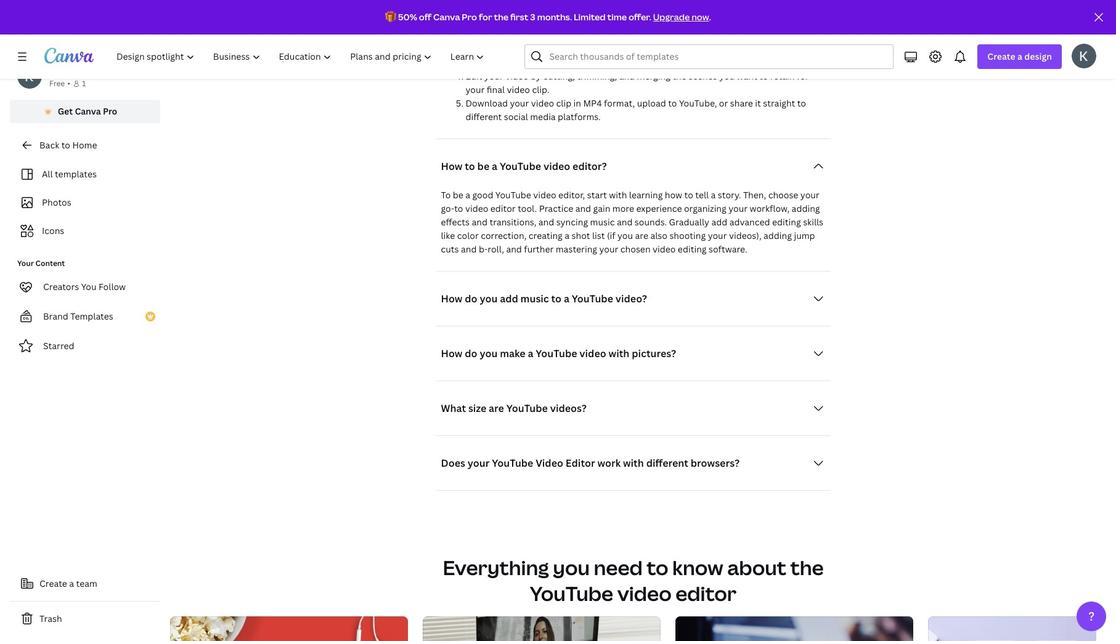 Task type: describe. For each thing, give the bounding box(es) containing it.
free
[[49, 78, 65, 89]]

off
[[419, 11, 432, 23]]

top level navigation element
[[109, 44, 495, 69]]

how do you make a youtube video with pictures?
[[441, 347, 676, 360]]

editor inside download the youtube video of your choice. make sure you have the legal rights to download the video. open our free youtube clip maker and video editor tool. upload your youtube video. edit your video by cutting, trimming, and merging the scenes you want to retain for your final video clip. download your video clip in mp4 format, upload to youtube, or share it straight to different social media platforms.
[[651, 43, 677, 55]]

sounds.
[[635, 216, 667, 228]]

be inside dropdown button
[[478, 159, 490, 173]]

different inside dropdown button
[[646, 457, 689, 470]]

a left shot
[[565, 230, 570, 241]]

pro inside button
[[103, 105, 117, 117]]

you left want
[[720, 70, 735, 82]]

story.
[[718, 189, 741, 201]]

make
[[653, 16, 675, 28]]

does your youtube video editor work with different browsers? button
[[436, 451, 831, 476]]

download the youtube video of your choice. make sure you have the legal rights to download the video. open our free youtube clip maker and video editor tool. upload your youtube video. edit your video by cutting, trimming, and merging the scenes you want to retain for your final video clip. download your video clip in mp4 format, upload to youtube, or share it straight to different social media platforms.
[[466, 16, 809, 122]]

tool. inside the to be a good youtube video editor, start with learning how to tell a story. then, choose your go-to video editor tool. practice and gain more experience organizing your workflow, adding effects and transitions, and syncing music and sounds. gradually add advanced editing skills like color correction, creating a shot list (if you are also shooting your videos), adding jump cuts and b-roll, and further mastering your chosen video editing software.
[[518, 203, 537, 214]]

•
[[67, 78, 70, 89]]

back to home link
[[10, 133, 160, 158]]

creators you follow link
[[10, 275, 160, 300]]

of
[[589, 16, 598, 28]]

video inside dropdown button
[[544, 159, 570, 173]]

mp4
[[583, 97, 602, 109]]

back to home
[[39, 139, 97, 151]]

content
[[36, 258, 65, 269]]

the up the free
[[509, 29, 523, 41]]

video down also
[[653, 243, 676, 255]]

first
[[510, 11, 529, 23]]

to right the back in the left of the page
[[61, 139, 70, 151]]

how for how do you add music to a youtube video?
[[441, 292, 463, 306]]

a inside dropdown button
[[492, 159, 498, 173]]

what
[[441, 402, 466, 415]]

with inside the to be a good youtube video editor, start with learning how to tell a story. then, choose your go-to video editor tool. practice and gain more experience organizing your workflow, adding effects and transitions, and syncing music and sounds. gradually add advanced editing skills like color correction, creating a shot list (if you are also shooting your videos), adding jump cuts and b-roll, and further mastering your chosen video editing software.
[[609, 189, 627, 201]]

and left merging
[[619, 70, 635, 82]]

upgrade now button
[[653, 11, 709, 23]]

templates
[[55, 168, 97, 180]]

legal
[[752, 16, 772, 28]]

the left scenes at the right top of the page
[[673, 70, 687, 82]]

to right want
[[760, 70, 768, 82]]

your up the software.
[[708, 230, 727, 241]]

create a team
[[39, 578, 97, 590]]

organizing
[[684, 203, 727, 214]]

size
[[468, 402, 487, 415]]

and up 'creating'
[[539, 216, 554, 228]]

add inside dropdown button
[[500, 292, 518, 306]]

go-
[[441, 203, 454, 214]]

photos
[[42, 197, 71, 208]]

let your words flow with text animations image
[[928, 617, 1116, 642]]

jump
[[794, 230, 815, 241]]

youtube inside the to be a good youtube video editor, start with learning how to tell a story. then, choose your go-to video editor tool. practice and gain more experience organizing your workflow, adding effects and transitions, and syncing music and sounds. gradually add advanced editing skills like color correction, creating a shot list (if you are also shooting your videos), adding jump cuts and b-roll, and further mastering your chosen video editing software.
[[496, 189, 531, 201]]

videos?
[[550, 402, 587, 415]]

to right upload
[[668, 97, 677, 109]]

how do you make a youtube video with pictures? button
[[436, 341, 831, 366]]

for inside download the youtube video of your choice. make sure you have the legal rights to download the video. open our free youtube clip maker and video editor tool. upload your youtube video. edit your video by cutting, trimming, and merging the scenes you want to retain for your final video clip. download your video clip in mp4 format, upload to youtube, or share it straight to different social media platforms.
[[797, 70, 809, 82]]

music inside dropdown button
[[521, 292, 549, 306]]

edit
[[466, 70, 482, 82]]

the left 3
[[510, 16, 524, 28]]

and up syncing
[[576, 203, 591, 214]]

the left legal
[[736, 16, 750, 28]]

clip.
[[532, 84, 549, 95]]

1
[[82, 78, 86, 89]]

to up effects
[[454, 203, 463, 214]]

youtube inside what size are youtube videos? dropdown button
[[507, 402, 548, 415]]

what size are youtube videos? button
[[436, 396, 831, 421]]

editor inside everything you need to know about the youtube video editor
[[676, 581, 737, 607]]

shooting
[[670, 230, 706, 241]]

how to be a youtube video editor? button
[[436, 154, 831, 179]]

you inside how do you add music to a youtube video? dropdown button
[[480, 292, 498, 306]]

and down color
[[461, 243, 477, 255]]

youtube inside how do you add music to a youtube video? dropdown button
[[572, 292, 613, 306]]

choice.
[[621, 16, 651, 28]]

open
[[466, 43, 488, 55]]

music inside the to be a good youtube video editor, start with learning how to tell a story. then, choose your go-to video editor tool. practice and gain more experience organizing your workflow, adding effects and transitions, and syncing music and sounds. gradually add advanced editing skills like color correction, creating a shot list (if you are also shooting your videos), adding jump cuts and b-roll, and further mastering your chosen video editing software.
[[590, 216, 615, 228]]

youtube inside how to be a youtube video editor? dropdown button
[[500, 159, 541, 173]]

retain
[[770, 70, 795, 82]]

syncing
[[557, 216, 588, 228]]

a right make
[[528, 347, 534, 360]]

maker
[[581, 43, 606, 55]]

1 horizontal spatial pro
[[462, 11, 477, 23]]

make
[[500, 347, 526, 360]]

your down story.
[[729, 203, 748, 214]]

our
[[490, 43, 505, 55]]

experience
[[636, 203, 682, 214]]

create a design button
[[978, 44, 1062, 69]]

and down correction,
[[506, 243, 522, 255]]

kendall parks image
[[1072, 44, 1097, 68]]

further
[[524, 243, 554, 255]]

list
[[592, 230, 605, 241]]

0 vertical spatial for
[[479, 11, 492, 23]]

0 vertical spatial video.
[[525, 29, 550, 41]]

starred
[[43, 340, 74, 352]]

brand templates link
[[10, 305, 160, 329]]

work
[[598, 457, 621, 470]]

video down choice.
[[626, 43, 649, 55]]

icons link
[[17, 219, 153, 243]]

all templates link
[[17, 163, 153, 186]]

how for how do you make a youtube video with pictures?
[[441, 347, 463, 360]]

creating
[[529, 230, 563, 241]]

what size are youtube videos?
[[441, 402, 587, 415]]

0 vertical spatial clip
[[563, 43, 579, 55]]

platforms.
[[558, 111, 601, 122]]

creators
[[43, 281, 79, 293]]

pictures?
[[632, 347, 676, 360]]

create for create a design
[[988, 51, 1016, 62]]

everything you need to know about the youtube video editor
[[443, 555, 824, 607]]

by
[[531, 70, 541, 82]]

tool. inside download the youtube video of your choice. make sure you have the legal rights to download the video. open our free youtube clip maker and video editor tool. upload your youtube video. edit your video by cutting, trimming, and merging the scenes you want to retain for your final video clip. download your video clip in mp4 format, upload to youtube, or share it straight to different social media platforms.
[[679, 43, 698, 55]]

know
[[673, 555, 724, 581]]

how to start a successful youtube channel image
[[423, 617, 661, 642]]

a left design
[[1018, 51, 1023, 62]]

software.
[[709, 243, 748, 255]]

gradually
[[669, 216, 710, 228]]

0 vertical spatial adding
[[792, 203, 820, 214]]

about
[[728, 555, 787, 581]]

to inside dropdown button
[[551, 292, 562, 306]]

icons
[[42, 225, 64, 237]]

correction,
[[481, 230, 527, 241]]

trimming,
[[577, 70, 617, 82]]

you right sure
[[697, 16, 712, 28]]

your down (if
[[600, 243, 619, 255]]

upgrade
[[653, 11, 690, 23]]

to left tell
[[685, 189, 693, 201]]

chosen
[[621, 243, 651, 255]]

free
[[507, 43, 523, 55]]

you inside the to be a good youtube video editor, start with learning how to tell a story. then, choose your go-to video editor tool. practice and gain more experience organizing your workflow, adding effects and transitions, and syncing music and sounds. gradually add advanced editing skills like color correction, creating a shot list (if you are also shooting your videos), adding jump cuts and b-roll, and further mastering your chosen video editing software.
[[618, 230, 633, 241]]

video up practice
[[533, 189, 556, 201]]

to inside dropdown button
[[465, 159, 475, 173]]

create a design
[[988, 51, 1052, 62]]

to
[[441, 189, 451, 201]]

advanced
[[730, 216, 770, 228]]

b-
[[479, 243, 488, 255]]

0 vertical spatial canva
[[433, 11, 460, 23]]

1 vertical spatial clip
[[556, 97, 572, 109]]

learning
[[629, 189, 663, 201]]

merging
[[637, 70, 671, 82]]

the inside everything you need to know about the youtube video editor
[[791, 555, 824, 581]]

video left of
[[564, 16, 587, 28]]



Task type: vqa. For each thing, say whether or not it's contained in the screenshot.
Switch
no



Task type: locate. For each thing, give the bounding box(es) containing it.
2 vertical spatial how
[[441, 347, 463, 360]]

0 vertical spatial tool.
[[679, 43, 698, 55]]

be
[[478, 159, 490, 173], [453, 189, 463, 201]]

video left by
[[506, 70, 529, 82]]

Search search field
[[550, 45, 886, 68]]

1 vertical spatial add
[[500, 292, 518, 306]]

do for make
[[465, 347, 478, 360]]

also
[[651, 230, 668, 241]]

photos link
[[17, 191, 153, 215]]

with right work
[[623, 457, 644, 470]]

roll,
[[488, 243, 504, 255]]

0 vertical spatial download
[[466, 16, 508, 28]]

mastering
[[556, 243, 597, 255]]

does your youtube video editor work with different browsers?
[[441, 457, 740, 470]]

.
[[709, 11, 711, 23]]

2 do from the top
[[465, 347, 478, 360]]

the left 'first'
[[494, 11, 509, 23]]

now
[[692, 11, 709, 23]]

shot
[[572, 230, 590, 241]]

1 vertical spatial download
[[466, 97, 508, 109]]

like
[[441, 230, 455, 241]]

2 vertical spatial with
[[623, 457, 644, 470]]

1 vertical spatial with
[[609, 347, 630, 360]]

with up more
[[609, 189, 627, 201]]

1 horizontal spatial different
[[646, 457, 689, 470]]

0 horizontal spatial pro
[[103, 105, 117, 117]]

video inside everything you need to know about the youtube video editor
[[617, 581, 672, 607]]

0 horizontal spatial editing
[[678, 243, 707, 255]]

final
[[487, 84, 505, 95]]

video left know
[[617, 581, 672, 607]]

1 vertical spatial pro
[[103, 105, 117, 117]]

your up final
[[484, 70, 503, 82]]

free •
[[49, 78, 70, 89]]

tell
[[696, 189, 709, 201]]

to down further
[[551, 292, 562, 306]]

1 download from the top
[[466, 16, 508, 28]]

0 vertical spatial be
[[478, 159, 490, 173]]

youtube video size guide image
[[170, 617, 408, 642]]

video down "good"
[[465, 203, 488, 214]]

0 horizontal spatial different
[[466, 111, 502, 122]]

canva right the off
[[433, 11, 460, 23]]

are up chosen
[[635, 230, 649, 241]]

1 vertical spatial canva
[[75, 105, 101, 117]]

you left make
[[480, 347, 498, 360]]

1 horizontal spatial be
[[478, 159, 490, 173]]

create a team button
[[10, 572, 160, 597]]

how do you add music to a youtube video?
[[441, 292, 647, 306]]

the right about
[[791, 555, 824, 581]]

pro
[[462, 11, 477, 23], [103, 105, 117, 117]]

want
[[737, 70, 757, 82]]

1 do from the top
[[465, 292, 478, 306]]

1 horizontal spatial tool.
[[679, 43, 698, 55]]

months.
[[537, 11, 572, 23]]

editor?
[[573, 159, 607, 173]]

time
[[608, 11, 627, 23]]

0 vertical spatial do
[[465, 292, 478, 306]]

clip left maker
[[563, 43, 579, 55]]

are inside dropdown button
[[489, 402, 504, 415]]

be up "good"
[[478, 159, 490, 173]]

editor inside the to be a good youtube video editor, start with learning how to tell a story. then, choose your go-to video editor tool. practice and gain more experience organizing your workflow, adding effects and transitions, and syncing music and sounds. gradually add advanced editing skills like color correction, creating a shot list (if you are also shooting your videos), adding jump cuts and b-roll, and further mastering your chosen video editing software.
[[491, 203, 516, 214]]

2 download from the top
[[466, 97, 508, 109]]

get canva pro button
[[10, 100, 160, 123]]

home
[[72, 139, 97, 151]]

1 vertical spatial editor
[[491, 203, 516, 214]]

editing
[[772, 216, 801, 228], [678, 243, 707, 255]]

3 how from the top
[[441, 347, 463, 360]]

tool. down sure
[[679, 43, 698, 55]]

how do you add music to a youtube video? button
[[436, 286, 831, 311]]

you down b-
[[480, 292, 498, 306]]

create left team
[[39, 578, 67, 590]]

your up social
[[510, 97, 529, 109]]

create for create a team
[[39, 578, 67, 590]]

pro up back to home link
[[103, 105, 117, 117]]

download
[[466, 16, 508, 28], [466, 97, 508, 109]]

a left team
[[69, 578, 74, 590]]

add inside the to be a good youtube video editor, start with learning how to tell a story. then, choose your go-to video editor tool. practice and gain more experience organizing your workflow, adding effects and transitions, and syncing music and sounds. gradually add advanced editing skills like color correction, creating a shot list (if you are also shooting your videos), adding jump cuts and b-roll, and further mastering your chosen video editing software.
[[712, 216, 728, 228]]

how up to
[[441, 159, 463, 173]]

None search field
[[525, 44, 894, 69]]

cuts
[[441, 243, 459, 255]]

a up "good"
[[492, 159, 498, 173]]

0 vertical spatial pro
[[462, 11, 477, 23]]

choose
[[769, 189, 799, 201]]

video left clip.
[[507, 84, 530, 95]]

add
[[712, 216, 728, 228], [500, 292, 518, 306]]

to up "good"
[[465, 159, 475, 173]]

brand
[[43, 311, 68, 322]]

and down more
[[617, 216, 633, 228]]

youtube inside how do you make a youtube video with pictures? dropdown button
[[536, 347, 577, 360]]

straight
[[763, 97, 795, 109]]

canva inside button
[[75, 105, 101, 117]]

0 vertical spatial how
[[441, 159, 463, 173]]

more
[[613, 203, 634, 214]]

1 vertical spatial editing
[[678, 243, 707, 255]]

a
[[1018, 51, 1023, 62], [492, 159, 498, 173], [466, 189, 470, 201], [711, 189, 716, 201], [565, 230, 570, 241], [564, 292, 570, 306], [528, 347, 534, 360], [69, 578, 74, 590]]

social
[[504, 111, 528, 122]]

do for add
[[465, 292, 478, 306]]

templates
[[70, 311, 113, 322]]

1 vertical spatial for
[[797, 70, 809, 82]]

how down cuts
[[441, 292, 463, 306]]

adding up skills
[[792, 203, 820, 214]]

personal
[[49, 65, 86, 76]]

video. down 3
[[525, 29, 550, 41]]

be inside the to be a good youtube video editor, start with learning how to tell a story. then, choose your go-to video editor tool. practice and gain more experience organizing your workflow, adding effects and transitions, and syncing music and sounds. gradually add advanced editing skills like color correction, creating a shot list (if you are also shooting your videos), adding jump cuts and b-roll, and further mastering your chosen video editing software.
[[453, 189, 463, 201]]

creators you follow
[[43, 281, 126, 293]]

canva right get
[[75, 105, 101, 117]]

music down further
[[521, 292, 549, 306]]

0 vertical spatial editing
[[772, 216, 801, 228]]

different left browsers?
[[646, 457, 689, 470]]

are right size
[[489, 402, 504, 415]]

1 vertical spatial do
[[465, 347, 478, 360]]

1 vertical spatial be
[[453, 189, 463, 201]]

a right tell
[[711, 189, 716, 201]]

and right maker
[[608, 43, 624, 55]]

1 horizontal spatial music
[[590, 216, 615, 228]]

1 horizontal spatial create
[[988, 51, 1016, 62]]

create inside dropdown button
[[988, 51, 1016, 62]]

youtube inside everything you need to know about the youtube video editor
[[530, 581, 613, 607]]

media
[[530, 111, 556, 122]]

editing down workflow,
[[772, 216, 801, 228]]

0 horizontal spatial create
[[39, 578, 67, 590]]

you inside everything you need to know about the youtube video editor
[[553, 555, 590, 581]]

editing down the shooting
[[678, 243, 707, 255]]

to be a good youtube video editor, start with learning how to tell a story. then, choose your go-to video editor tool. practice and gain more experience organizing your workflow, adding effects and transitions, and syncing music and sounds. gradually add advanced editing skills like color correction, creating a shot list (if you are also shooting your videos), adding jump cuts and b-roll, and further mastering your chosen video editing software.
[[441, 189, 824, 255]]

0 horizontal spatial canva
[[75, 105, 101, 117]]

0 horizontal spatial tool.
[[518, 203, 537, 214]]

your down the free
[[498, 57, 517, 68]]

create inside button
[[39, 578, 67, 590]]

0 vertical spatial different
[[466, 111, 502, 122]]

create
[[988, 51, 1016, 62], [39, 578, 67, 590]]

different down final
[[466, 111, 502, 122]]

1 vertical spatial are
[[489, 402, 504, 415]]

download up download
[[466, 16, 508, 28]]

0 horizontal spatial are
[[489, 402, 504, 415]]

upload
[[466, 57, 496, 68]]

how inside dropdown button
[[441, 159, 463, 173]]

share
[[730, 97, 753, 109]]

your right 'does'
[[468, 457, 490, 470]]

(if
[[607, 230, 616, 241]]

to inside everything you need to know about the youtube video editor
[[647, 555, 669, 581]]

clip
[[563, 43, 579, 55], [556, 97, 572, 109]]

0 horizontal spatial add
[[500, 292, 518, 306]]

30 proven strategies for promoting your youtube channel image
[[676, 617, 913, 642]]

gain
[[593, 203, 611, 214]]

download down final
[[466, 97, 508, 109]]

a down mastering on the top
[[564, 292, 570, 306]]

tool. up transitions,
[[518, 203, 537, 214]]

0 vertical spatial are
[[635, 230, 649, 241]]

how to be a youtube video editor?
[[441, 159, 607, 173]]

are inside the to be a good youtube video editor, start with learning how to tell a story. then, choose your go-to video editor tool. practice and gain more experience organizing your workflow, adding effects and transitions, and syncing music and sounds. gradually add advanced editing skills like color correction, creating a shot list (if you are also shooting your videos), adding jump cuts and b-roll, and further mastering your chosen video editing software.
[[635, 230, 649, 241]]

1 vertical spatial adding
[[764, 230, 792, 241]]

to right "straight"
[[798, 97, 806, 109]]

video up videos?
[[580, 347, 606, 360]]

2 how from the top
[[441, 292, 463, 306]]

0 vertical spatial add
[[712, 216, 728, 228]]

different inside download the youtube video of your choice. make sure you have the legal rights to download the video. open our free youtube clip maker and video editor tool. upload your youtube video. edit your video by cutting, trimming, and merging the scenes you want to retain for your final video clip. download your video clip in mp4 format, upload to youtube, or share it straight to different social media platforms.
[[466, 111, 502, 122]]

1 how from the top
[[441, 159, 463, 173]]

3
[[530, 11, 536, 23]]

workflow,
[[750, 203, 790, 214]]

skills
[[803, 216, 824, 228]]

1 vertical spatial different
[[646, 457, 689, 470]]

0 horizontal spatial music
[[521, 292, 549, 306]]

canva
[[433, 11, 460, 23], [75, 105, 101, 117]]

video up "editor,"
[[544, 159, 570, 173]]

0 vertical spatial music
[[590, 216, 615, 228]]

follow
[[99, 281, 126, 293]]

0 vertical spatial create
[[988, 51, 1016, 62]]

and
[[608, 43, 624, 55], [619, 70, 635, 82], [576, 203, 591, 214], [472, 216, 488, 228], [539, 216, 554, 228], [617, 216, 633, 228], [461, 243, 477, 255], [506, 243, 522, 255]]

1 horizontal spatial for
[[797, 70, 809, 82]]

add down organizing
[[712, 216, 728, 228]]

editor,
[[559, 189, 585, 201]]

1 horizontal spatial are
[[635, 230, 649, 241]]

youtube inside does your youtube video editor work with different browsers? dropdown button
[[492, 457, 534, 470]]

1 vertical spatial tool.
[[518, 203, 537, 214]]

video. up cutting,
[[557, 57, 582, 68]]

clip left in
[[556, 97, 572, 109]]

you right (if
[[618, 230, 633, 241]]

youtube,
[[679, 97, 717, 109]]

for right retain
[[797, 70, 809, 82]]

1 vertical spatial music
[[521, 292, 549, 306]]

1 vertical spatial create
[[39, 578, 67, 590]]

how up what
[[441, 347, 463, 360]]

1 horizontal spatial video.
[[557, 57, 582, 68]]

get canva pro
[[58, 105, 117, 117]]

1 horizontal spatial editing
[[772, 216, 801, 228]]

video inside dropdown button
[[580, 347, 606, 360]]

video up media
[[531, 97, 554, 109]]

1 horizontal spatial canva
[[433, 11, 460, 23]]

how for how to be a youtube video editor?
[[441, 159, 463, 173]]

starred link
[[10, 334, 160, 359]]

how
[[665, 189, 683, 201]]

2 vertical spatial editor
[[676, 581, 737, 607]]

1 vertical spatial video.
[[557, 57, 582, 68]]

all templates
[[42, 168, 97, 180]]

for up download
[[479, 11, 492, 23]]

with left pictures?
[[609, 347, 630, 360]]

video
[[536, 457, 563, 470]]

be right to
[[453, 189, 463, 201]]

your inside dropdown button
[[468, 457, 490, 470]]

and up color
[[472, 216, 488, 228]]

a left "good"
[[466, 189, 470, 201]]

to right rights
[[800, 16, 809, 28]]

0 vertical spatial editor
[[651, 43, 677, 55]]

get
[[58, 105, 73, 117]]

0 horizontal spatial video.
[[525, 29, 550, 41]]

1 horizontal spatial add
[[712, 216, 728, 228]]

pro up download
[[462, 11, 477, 23]]

0 horizontal spatial for
[[479, 11, 492, 23]]

sure
[[677, 16, 695, 28]]

add down roll,
[[500, 292, 518, 306]]

you left need
[[553, 555, 590, 581]]

scenes
[[689, 70, 717, 82]]

0 horizontal spatial be
[[453, 189, 463, 201]]

adding
[[792, 203, 820, 214], [764, 230, 792, 241]]

how
[[441, 159, 463, 173], [441, 292, 463, 306], [441, 347, 463, 360]]

videos),
[[729, 230, 762, 241]]

0 vertical spatial with
[[609, 189, 627, 201]]

design
[[1025, 51, 1052, 62]]

create left design
[[988, 51, 1016, 62]]

good
[[473, 189, 493, 201]]

you inside how do you make a youtube video with pictures? dropdown button
[[480, 347, 498, 360]]

adding left jump
[[764, 230, 792, 241]]

your right of
[[600, 16, 619, 28]]

a inside button
[[69, 578, 74, 590]]

music down gain
[[590, 216, 615, 228]]

1 vertical spatial how
[[441, 292, 463, 306]]

your down edit
[[466, 84, 485, 95]]

editor
[[566, 457, 595, 470]]

to right need
[[647, 555, 669, 581]]

for
[[479, 11, 492, 23], [797, 70, 809, 82]]

your right the choose
[[801, 189, 820, 201]]



